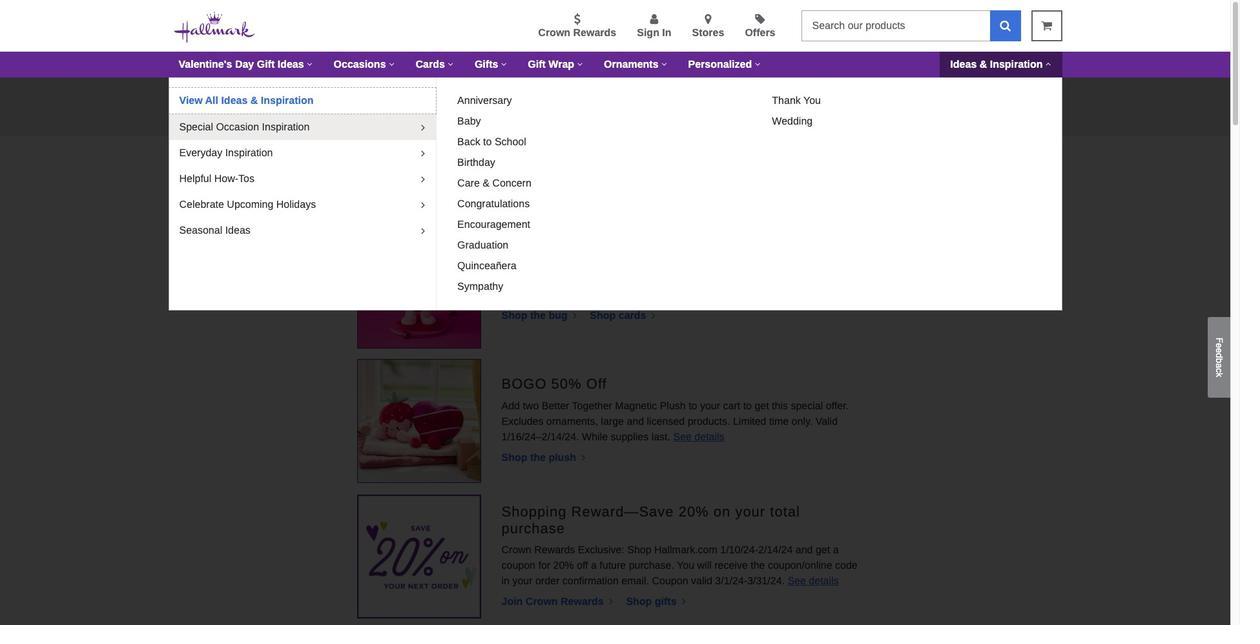 Task type: vqa. For each thing, say whether or not it's contained in the screenshot.
2nd mail from the right
no



Task type: describe. For each thing, give the bounding box(es) containing it.
your inside the add two better together magnetic plush to your cart to get this special offer. excludes ornaments, large and licensed products. limited time only. valid 1/16/24–2/14/24. while supplies last.
[[700, 400, 720, 411]]

large
[[601, 416, 624, 427]]

better together magnetic plush image
[[357, 359, 480, 482]]

of
[[620, 274, 628, 285]]

back
[[457, 136, 480, 147]]

celebrate upcoming holidays
[[179, 199, 316, 210]]

banner containing crown rewards
[[0, 0, 1230, 311]]

you inside crown rewards exclusive: shop hallmark.com 1/10/24-2/14/24 and get a coupon for 20% off a future purchase. you will receive the coupon/online code in your order confirmation email. coupon valid 3/1/24-3/31/24.
[[677, 560, 694, 571]]

icon image inside shop the bug link
[[570, 310, 577, 320]]

purchase inside $24.99 with the purchase of three hallmark cards. limited time only. valid 12/26/23–2/14/24. while supplies last.
[[574, 274, 617, 285]]

everyday inspiration
[[179, 147, 273, 158]]

c
[[1214, 368, 1225, 373]]

helpful how-tos
[[179, 173, 254, 184]]

celebrate
[[179, 199, 224, 210]]

inspiration down the view all ideas & inspiration 'link'
[[262, 121, 310, 132]]

special 20% off coupon for shopping hallmark.com image
[[357, 495, 480, 618]]

plush
[[549, 452, 576, 463]]

bundle
[[502, 250, 550, 266]]

2 vertical spatial a
[[591, 560, 597, 571]]

coupon
[[652, 576, 688, 587]]

seasonal ideas
[[179, 225, 250, 236]]

sign in
[[637, 27, 671, 38]]

2 e from the top
[[1214, 348, 1225, 353]]

0 vertical spatial offers
[[745, 27, 775, 38]]

shop cards link
[[590, 310, 666, 321]]

ideas inside the view all ideas & inspiration 'link'
[[221, 95, 248, 106]]

f
[[1214, 337, 1225, 343]]

sign for sign up for special offers
[[415, 101, 441, 112]]

while inside $24.99 with the purchase of three hallmark cards. limited time only. valid 12/26/23–2/14/24. while supplies last.
[[588, 289, 614, 300]]

hallmark image
[[173, 12, 255, 43]]

2 horizontal spatial to
[[743, 400, 752, 411]]

only. inside $24.99 with the purchase of three hallmark cards. limited time only. valid 12/26/23–2/14/24. while supplies last.
[[791, 274, 812, 285]]

2 vertical spatial rewards
[[561, 596, 604, 607]]

sympathy link
[[452, 279, 508, 295]]

stores
[[692, 27, 724, 38]]

bug
[[657, 250, 684, 266]]

3/1/24-
[[715, 576, 747, 587]]

1 gift from the left
[[257, 59, 275, 70]]

2 vertical spatial crown
[[526, 596, 558, 607]]

magnetic
[[615, 400, 657, 411]]

sign in link
[[637, 14, 671, 41]]

exclusive:
[[578, 545, 624, 556]]

plush
[[660, 400, 686, 411]]

shop cards
[[590, 310, 649, 321]]

20% inside shopping reward—save 20% on your total purchase
[[679, 504, 709, 520]]

shopping cart image
[[1041, 20, 1052, 32]]

personalized link
[[678, 52, 771, 78]]

supplies inside $24.99 with the purchase of three hallmark cards. limited time only. valid 12/26/23–2/14/24. while supplies last.
[[616, 289, 654, 300]]

the inside $24.99 with the purchase of three hallmark cards. limited time only. valid 12/26/23–2/14/24. while supplies last.
[[557, 274, 572, 285]]

special inside the add two better together magnetic plush to your cart to get this special offer. excludes ornaments, large and licensed products. limited time only. valid 1/16/24–2/14/24. while supplies last.
[[791, 400, 823, 411]]

graduation
[[457, 240, 508, 251]]

coupon/online
[[768, 560, 832, 571]]

crown for crown rewards
[[538, 27, 570, 38]]

hallmark offers region
[[0, 172, 1230, 625]]

k
[[1214, 373, 1225, 377]]

seasonal
[[179, 225, 222, 236]]

cards
[[416, 59, 445, 70]]

1 horizontal spatial to
[[689, 400, 697, 411]]

occasions
[[334, 59, 386, 70]]

purchase inside shopping reward—save 20% on your total purchase
[[502, 521, 565, 537]]

email.
[[622, 576, 649, 587]]

1 horizontal spatial a
[[833, 545, 839, 556]]

the left bug
[[530, 310, 546, 321]]

crown rewards
[[538, 27, 616, 38]]

ideas & inspiration link
[[940, 52, 1062, 78]]

excludes
[[502, 416, 543, 427]]

and inside the add two better together magnetic plush to your cart to get this special offer. excludes ornaments, large and licensed products. limited time only. valid 1/16/24–2/14/24. while supplies last.
[[627, 416, 644, 427]]

thank you link
[[767, 93, 826, 109]]

care & concern
[[457, 178, 531, 189]]

only. inside the add two better together magnetic plush to your cart to get this special offer. excludes ornaments, large and licensed products. limited time only. valid 1/16/24–2/14/24. while supplies last.
[[792, 416, 813, 427]]

encouragement link
[[452, 217, 535, 233]]

shop for bogo 50% off
[[502, 452, 527, 463]]

gift wrap link
[[518, 52, 594, 78]]

ideas inside valentine's day gift ideas link
[[278, 59, 304, 70]]

all offers link
[[466, 136, 512, 172]]

shop down 12/26/23–2/14/24.
[[502, 310, 527, 321]]

join crown rewards
[[502, 596, 607, 607]]

limited inside $24.99 with the purchase of three hallmark cards. limited time only. valid 12/26/23–2/14/24. while supplies last.
[[732, 274, 766, 285]]

baby link
[[452, 114, 486, 129]]

1 horizontal spatial in
[[662, 27, 671, 38]]

bundle & save—love bug
[[502, 250, 684, 266]]

licensed
[[647, 416, 685, 427]]

valentine's
[[179, 59, 232, 70]]

ornaments,
[[546, 416, 598, 427]]

how-
[[214, 173, 238, 184]]

d
[[1214, 353, 1225, 358]]

1/16/24–2/14/24.
[[502, 431, 579, 442]]

none search field inside "banner"
[[801, 10, 1021, 41]]

better
[[542, 400, 569, 411]]

for inside crown rewards exclusive: shop hallmark.com 1/10/24-2/14/24 and get a coupon for 20% off a future purchase. you will receive the coupon/online code in your order confirmation email. coupon valid 3/1/24-3/31/24.
[[538, 560, 550, 571]]

gift wrap
[[528, 59, 574, 70]]

and inside crown rewards exclusive: shop hallmark.com 1/10/24-2/14/24 and get a coupon for 20% off a future purchase. you will receive the coupon/online code in your order confirmation email. coupon valid 3/1/24-3/31/24.
[[796, 545, 813, 556]]

ornaments
[[604, 59, 658, 70]]

the inside crown rewards exclusive: shop hallmark.com 1/10/24-2/14/24 and get a coupon for 20% off a future purchase. you will receive the coupon/online code in your order confirmation email. coupon valid 3/1/24-3/31/24.
[[751, 560, 765, 571]]

inspiration down search image
[[990, 59, 1043, 70]]

ornaments link
[[594, 52, 678, 78]]

3/31/24.
[[747, 576, 785, 587]]

total
[[770, 504, 800, 520]]

in inside crown rewards exclusive: shop hallmark.com 1/10/24-2/14/24 and get a coupon for 20% off a future purchase. you will receive the coupon/online code in your order confirmation email. coupon valid 3/1/24-3/31/24.
[[502, 576, 510, 587]]

gifts link
[[464, 52, 518, 78]]

2 gift from the left
[[528, 59, 546, 70]]

valid
[[691, 576, 712, 587]]

gifts
[[475, 59, 498, 70]]

products.
[[688, 416, 730, 427]]

shop inside crown rewards exclusive: shop hallmark.com 1/10/24-2/14/24 and get a coupon for 20% off a future purchase. you will receive the coupon/online code in your order confirmation email. coupon valid 3/1/24-3/31/24.
[[627, 545, 651, 556]]

join crown rewards link
[[502, 596, 626, 607]]

a inside button
[[1214, 363, 1225, 368]]

wedding
[[772, 116, 813, 127]]

shop the plush
[[502, 452, 579, 463]]

0 horizontal spatial hallmark
[[357, 192, 433, 214]]

holidays
[[276, 199, 316, 210]]

will
[[697, 560, 712, 571]]

add two better together magnetic plush to your cart to get this special offer. excludes ornaments, large and licensed products. limited time only. valid 1/16/24–2/14/24. while supplies last.
[[502, 400, 849, 442]]

& inside the view all ideas & inspiration 'link'
[[250, 95, 258, 106]]



Task type: locate. For each thing, give the bounding box(es) containing it.
shop for crown rewards exclusive: shop hallmark.com 1/10/24-2/14/24 and get a coupon for 20% off a future purchase. you will receive the coupon/online code in your order confirmation email. coupon valid 3/1/24-3/31/24.
[[626, 596, 652, 607]]

icon image right cards
[[649, 310, 655, 320]]

offers up personalized link
[[745, 27, 775, 38]]

purchase down bundle & save—love bug
[[574, 274, 617, 285]]

school
[[495, 136, 526, 147]]

0 horizontal spatial a
[[591, 560, 597, 571]]

1 horizontal spatial see details
[[788, 576, 839, 587]]

0 vertical spatial 20%
[[679, 504, 709, 520]]

1 horizontal spatial see
[[788, 576, 806, 587]]

icon image inside "shop cards" link
[[649, 310, 655, 320]]

icon image
[[570, 310, 577, 320], [649, 310, 655, 320], [579, 452, 585, 462], [607, 596, 613, 607], [679, 596, 686, 607]]

details down products.
[[695, 431, 724, 442]]

0 horizontal spatial see
[[673, 431, 692, 442]]

1 vertical spatial only.
[[792, 416, 813, 427]]

purchase
[[574, 274, 617, 285], [502, 521, 565, 537]]

see for bogo 50% off
[[673, 431, 692, 442]]

special
[[179, 121, 213, 132]]

love bug image
[[357, 225, 480, 348]]

to right plush
[[689, 400, 697, 411]]

gift
[[257, 59, 275, 70], [528, 59, 546, 70]]

icon image for off
[[579, 452, 585, 462]]

shopping reward—save 20% on your total purchase
[[502, 504, 800, 537]]

1 horizontal spatial get
[[816, 545, 830, 556]]

a
[[1214, 363, 1225, 368], [833, 545, 839, 556], [591, 560, 597, 571]]

menu
[[275, 11, 791, 41]]

offers down "back to school"
[[482, 149, 512, 160]]

shop
[[502, 310, 527, 321], [590, 310, 616, 321], [502, 452, 527, 463], [627, 545, 651, 556], [626, 596, 652, 607]]

shop the bug link
[[502, 310, 590, 321]]

the right with
[[557, 274, 572, 285]]

while
[[588, 289, 614, 300], [582, 431, 608, 442]]

sign left up
[[415, 101, 441, 112]]

1 e from the top
[[1214, 343, 1225, 348]]

e up d
[[1214, 343, 1225, 348]]

rewards up "wrap"
[[573, 27, 616, 38]]

shop down email.
[[626, 596, 652, 607]]

your right on
[[735, 504, 765, 520]]

tos
[[238, 173, 254, 184]]

offers inside region
[[438, 192, 487, 214]]

view all ideas & inspiration
[[179, 95, 314, 106]]

2 tab list from the left
[[447, 88, 1051, 300]]

0 vertical spatial your
[[700, 400, 720, 411]]

special
[[488, 101, 534, 112], [791, 400, 823, 411]]

2/14/24
[[758, 545, 793, 556]]

1 vertical spatial purchase
[[502, 521, 565, 537]]

0 horizontal spatial details
[[695, 431, 724, 442]]

see details down products.
[[673, 431, 724, 442]]

while down large
[[582, 431, 608, 442]]

1 vertical spatial time
[[769, 416, 789, 427]]

0 horizontal spatial gift
[[257, 59, 275, 70]]

0 vertical spatial purchase
[[574, 274, 617, 285]]

1 vertical spatial see details link
[[788, 576, 839, 587]]

rewards for crown rewards exclusive: shop hallmark.com 1/10/24-2/14/24 and get a coupon for 20% off a future purchase. you will receive the coupon/online code in your order confirmation email. coupon valid 3/1/24-3/31/24.
[[534, 545, 575, 556]]

view all ideas & inspiration link
[[169, 88, 436, 114]]

while inside the add two better together magnetic plush to your cart to get this special offer. excludes ornaments, large and licensed products. limited time only. valid 1/16/24–2/14/24. while supplies last.
[[582, 431, 608, 442]]

and up coupon/online in the right of the page
[[796, 545, 813, 556]]

0 vertical spatial valid
[[815, 274, 837, 285]]

to inside tab list
[[483, 136, 492, 147]]

1 vertical spatial last.
[[651, 431, 670, 442]]

icon image inside join crown rewards link
[[607, 596, 613, 607]]

thank you
[[772, 95, 821, 106]]

off
[[586, 376, 607, 392]]

0 horizontal spatial all
[[205, 95, 218, 106]]

rewards down confirmation
[[561, 596, 604, 607]]

20% left off
[[553, 560, 574, 571]]

gift left "wrap"
[[528, 59, 546, 70]]

tab list containing view all ideas & inspiration
[[169, 88, 436, 243]]

2 vertical spatial offers
[[438, 192, 487, 214]]

icon image for exclusive:
[[679, 596, 686, 607]]

crown up gift wrap
[[538, 27, 570, 38]]

0 horizontal spatial get
[[755, 400, 769, 411]]

icon image for the
[[649, 310, 655, 320]]

shop for $24.99 with the purchase of three hallmark cards. limited time only. valid 12/26/23–2/14/24. while supplies last.
[[590, 310, 616, 321]]

search image
[[1000, 20, 1011, 31]]

Search our products search field
[[801, 10, 990, 41]]

0 vertical spatial supplies
[[616, 289, 654, 300]]

while up shop cards
[[588, 289, 614, 300]]

crown down order at the bottom of the page
[[526, 596, 558, 607]]

1 vertical spatial for
[[538, 560, 550, 571]]

0 horizontal spatial to
[[483, 136, 492, 147]]

20%
[[679, 504, 709, 520], [553, 560, 574, 571]]

save—love
[[569, 250, 652, 266]]

1 vertical spatial all
[[466, 149, 479, 160]]

receive
[[714, 560, 748, 571]]

you down the hallmark.com
[[677, 560, 694, 571]]

1 vertical spatial offers
[[482, 149, 512, 160]]

1 vertical spatial 20%
[[553, 560, 574, 571]]

in left the stores
[[662, 27, 671, 38]]

on
[[714, 504, 731, 520]]

1 horizontal spatial special
[[791, 400, 823, 411]]

time inside the add two better together magnetic plush to your cart to get this special offer. excludes ornaments, large and licensed products. limited time only. valid 1/16/24–2/14/24. while supplies last.
[[769, 416, 789, 427]]

icon image inside 'shop the plush' link
[[579, 452, 585, 462]]

& inside ideas & inspiration link
[[980, 59, 987, 70]]

code
[[835, 560, 858, 571]]

ideas inside ideas & inspiration link
[[950, 59, 977, 70]]

congratulations
[[457, 198, 530, 209]]

a right off
[[591, 560, 597, 571]]

personalized
[[688, 59, 752, 70]]

sympathy
[[457, 281, 503, 292]]

0 vertical spatial you
[[803, 95, 821, 106]]

valid inside $24.99 with the purchase of three hallmark cards. limited time only. valid 12/26/23–2/14/24. while supplies last.
[[815, 274, 837, 285]]

1 vertical spatial see
[[788, 576, 806, 587]]

join
[[502, 596, 523, 607]]

stores link
[[692, 14, 724, 41]]

1 vertical spatial supplies
[[611, 431, 649, 442]]

shop gifts
[[626, 596, 679, 607]]

all inside 'link'
[[205, 95, 218, 106]]

50%
[[551, 376, 582, 392]]

see details link down products.
[[673, 431, 724, 442]]

1 vertical spatial special
[[791, 400, 823, 411]]

menu bar inside "banner"
[[168, 52, 1062, 78]]

None search field
[[801, 10, 1021, 41]]

see details link for shopping reward—save 20% on your total purchase
[[788, 576, 839, 587]]

crown inside 'crown rewards' link
[[538, 27, 570, 38]]

supplies down large
[[611, 431, 649, 442]]

1 horizontal spatial all
[[466, 149, 479, 160]]

your inside crown rewards exclusive: shop hallmark.com 1/10/24-2/14/24 and get a coupon for 20% off a future purchase. you will receive the coupon/online code in your order confirmation email. coupon valid 3/1/24-3/31/24.
[[512, 576, 533, 587]]

inspiration up "tos"
[[225, 147, 273, 158]]

inspiration up special occasion inspiration
[[261, 95, 314, 106]]

confirmation
[[562, 576, 619, 587]]

anniversary link
[[452, 93, 517, 109]]

a up k
[[1214, 363, 1225, 368]]

0 horizontal spatial and
[[627, 416, 644, 427]]

0 vertical spatial time
[[769, 274, 788, 285]]

for up order at the bottom of the page
[[538, 560, 550, 571]]

1 vertical spatial a
[[833, 545, 839, 556]]

0 vertical spatial in
[[662, 27, 671, 38]]

time down this
[[769, 416, 789, 427]]

up
[[444, 101, 459, 112]]

all right view
[[205, 95, 218, 106]]

supplies inside the add two better together magnetic plush to your cart to get this special offer. excludes ornaments, large and licensed products. limited time only. valid 1/16/24–2/14/24. while supplies last.
[[611, 431, 649, 442]]

see details for bogo 50% off
[[673, 431, 724, 442]]

menu bar
[[168, 52, 1062, 78]]

baby
[[457, 116, 481, 127]]

1 vertical spatial details
[[809, 576, 839, 587]]

1 vertical spatial sign
[[415, 101, 441, 112]]

purchase.
[[629, 560, 674, 571]]

& inside hallmark offers region
[[554, 250, 564, 266]]

concern
[[492, 178, 531, 189]]

1 horizontal spatial you
[[803, 95, 821, 106]]

1 horizontal spatial tab list
[[447, 88, 1051, 300]]

banner
[[0, 0, 1230, 311]]

hallmark
[[357, 192, 433, 214], [658, 274, 699, 285]]

0 horizontal spatial sign
[[415, 101, 441, 112]]

$24.99
[[502, 274, 533, 285]]

time
[[769, 274, 788, 285], [769, 416, 789, 427]]

1 horizontal spatial gift
[[528, 59, 546, 70]]

0 vertical spatial sign
[[637, 27, 659, 38]]

occasions link
[[323, 52, 405, 78]]

bogo 50% off
[[502, 376, 607, 392]]

0 vertical spatial and
[[627, 416, 644, 427]]

get left this
[[755, 400, 769, 411]]

icon image inside shop gifts 'link'
[[679, 596, 686, 607]]

sign
[[637, 27, 659, 38], [415, 101, 441, 112]]

crown for crown rewards exclusive: shop hallmark.com 1/10/24-2/14/24 and get a coupon for 20% off a future purchase. you will receive the coupon/online code in your order confirmation email. coupon valid 3/1/24-3/31/24.
[[502, 545, 531, 556]]

see down licensed
[[673, 431, 692, 442]]

gift right day
[[257, 59, 275, 70]]

see down coupon/online in the right of the page
[[788, 576, 806, 587]]

you right thank
[[803, 95, 821, 106]]

time inside $24.99 with the purchase of three hallmark cards. limited time only. valid 12/26/23–2/14/24. while supplies last.
[[769, 274, 788, 285]]

0 horizontal spatial special
[[488, 101, 534, 112]]

shop up purchase.
[[627, 545, 651, 556]]

& for ideas
[[980, 59, 987, 70]]

details down code
[[809, 576, 839, 587]]

0 horizontal spatial 20%
[[553, 560, 574, 571]]

purchase down the shopping
[[502, 521, 565, 537]]

coupon
[[502, 560, 535, 571]]

0 vertical spatial see
[[673, 431, 692, 442]]

the
[[557, 274, 572, 285], [530, 310, 546, 321], [530, 452, 546, 463], [751, 560, 765, 571]]

1 vertical spatial hallmark
[[658, 274, 699, 285]]

offers for hallmark offers
[[438, 192, 487, 214]]

all
[[205, 95, 218, 106], [466, 149, 479, 160]]

& inside 'care & concern' link
[[483, 178, 489, 189]]

0 vertical spatial see details
[[673, 431, 724, 442]]

& for care
[[483, 178, 489, 189]]

hallmark inside $24.99 with the purchase of three hallmark cards. limited time only. valid 12/26/23–2/14/24. while supplies last.
[[658, 274, 699, 285]]

0 horizontal spatial tab list
[[169, 88, 436, 243]]

all offers navigation
[[163, 136, 1067, 172]]

0 horizontal spatial see details
[[673, 431, 724, 442]]

crown rewards exclusive: shop hallmark.com 1/10/24-2/14/24 and get a coupon for 20% off a future purchase. you will receive the coupon/online code in your order confirmation email. coupon valid 3/1/24-3/31/24.
[[502, 545, 858, 587]]

supplies down three
[[616, 289, 654, 300]]

special up school
[[488, 101, 534, 112]]

details for shopping reward—save 20% on your total purchase
[[809, 576, 839, 587]]

quinceañera
[[457, 260, 517, 271]]

bug
[[549, 310, 568, 321]]

time right cards.
[[769, 274, 788, 285]]

to right cart
[[743, 400, 752, 411]]

0 vertical spatial only.
[[791, 274, 812, 285]]

12/26/23–2/14/24.
[[502, 289, 585, 300]]

details for bogo 50% off
[[695, 431, 724, 442]]

your up products.
[[700, 400, 720, 411]]

three
[[631, 274, 655, 285]]

anniversary
[[457, 95, 512, 106]]

shop gifts link
[[626, 596, 696, 607]]

0 horizontal spatial for
[[462, 101, 485, 112]]

2 vertical spatial your
[[512, 576, 533, 587]]

see details
[[673, 431, 724, 442], [788, 576, 839, 587]]

shop the bug
[[502, 310, 570, 321]]

with
[[536, 274, 554, 285]]

tab list
[[169, 88, 436, 243], [447, 88, 1051, 300]]

cards link
[[405, 52, 464, 78]]

hallmark.com
[[654, 545, 717, 556]]

2 time from the top
[[769, 416, 789, 427]]

limited down cart
[[733, 416, 766, 427]]

offer.
[[826, 400, 849, 411]]

hallmark offers
[[357, 192, 487, 214]]

1 horizontal spatial for
[[538, 560, 550, 571]]

care
[[457, 178, 480, 189]]

shop down the 1/16/24–2/14/24.
[[502, 452, 527, 463]]

2 horizontal spatial your
[[735, 504, 765, 520]]

0 vertical spatial rewards
[[573, 27, 616, 38]]

a up code
[[833, 545, 839, 556]]

order
[[535, 576, 560, 587]]

inspiration inside 'link'
[[261, 95, 314, 106]]

1 vertical spatial and
[[796, 545, 813, 556]]

the down the 1/16/24–2/14/24.
[[530, 452, 546, 463]]

sign for sign in
[[637, 27, 659, 38]]

1 vertical spatial in
[[502, 576, 510, 587]]

b
[[1214, 358, 1225, 363]]

menu containing crown rewards
[[275, 11, 791, 41]]

offers down care at the left of the page
[[438, 192, 487, 214]]

graduation link
[[452, 238, 514, 253]]

0 horizontal spatial you
[[677, 560, 694, 571]]

1 horizontal spatial your
[[700, 400, 720, 411]]

icon image right 'gifts'
[[679, 596, 686, 607]]

for up baby
[[462, 101, 485, 112]]

see for shopping reward—save 20% on your total purchase
[[788, 576, 806, 587]]

1 vertical spatial limited
[[733, 416, 766, 427]]

see details for shopping reward—save 20% on your total purchase
[[788, 576, 839, 587]]

sign up ornaments link
[[637, 27, 659, 38]]

0 vertical spatial while
[[588, 289, 614, 300]]

1 time from the top
[[769, 274, 788, 285]]

1/10/24-
[[720, 545, 758, 556]]

1 vertical spatial see details
[[788, 576, 839, 587]]

last. down bug
[[657, 289, 676, 300]]

0 horizontal spatial in
[[502, 576, 510, 587]]

together
[[572, 400, 612, 411]]

your down coupon
[[512, 576, 533, 587]]

get inside the add two better together magnetic plush to your cart to get this special offer. excludes ornaments, large and licensed products. limited time only. valid 1/16/24–2/14/24. while supplies last.
[[755, 400, 769, 411]]

limited inside the add two better together magnetic plush to your cart to get this special offer. excludes ornaments, large and licensed products. limited time only. valid 1/16/24–2/14/24. while supplies last.
[[733, 416, 766, 427]]

e up b
[[1214, 348, 1225, 353]]

crown
[[538, 27, 570, 38], [502, 545, 531, 556], [526, 596, 558, 607]]

see details link for bogo 50% off
[[673, 431, 724, 442]]

all down "back"
[[466, 149, 479, 160]]

0 horizontal spatial see details link
[[673, 431, 724, 442]]

0 vertical spatial a
[[1214, 363, 1225, 368]]

see details link down coupon/online in the right of the page
[[788, 576, 839, 587]]

0 horizontal spatial your
[[512, 576, 533, 587]]

1 horizontal spatial and
[[796, 545, 813, 556]]

and down magnetic
[[627, 416, 644, 427]]

icon image down confirmation
[[607, 596, 613, 607]]

0 horizontal spatial purchase
[[502, 521, 565, 537]]

1 horizontal spatial hallmark
[[658, 274, 699, 285]]

0 vertical spatial all
[[205, 95, 218, 106]]

20% inside crown rewards exclusive: shop hallmark.com 1/10/24-2/14/24 and get a coupon for 20% off a future purchase. you will receive the coupon/online code in your order confirmation email. coupon valid 3/1/24-3/31/24.
[[553, 560, 574, 571]]

get inside crown rewards exclusive: shop hallmark.com 1/10/24-2/14/24 and get a coupon for 20% off a future purchase. you will receive the coupon/online code in your order confirmation email. coupon valid 3/1/24-3/31/24.
[[816, 545, 830, 556]]

1 horizontal spatial see details link
[[788, 576, 839, 587]]

1 vertical spatial you
[[677, 560, 694, 571]]

the up 3/31/24.
[[751, 560, 765, 571]]

0 vertical spatial crown
[[538, 27, 570, 38]]

your inside shopping reward—save 20% on your total purchase
[[735, 504, 765, 520]]

1 horizontal spatial details
[[809, 576, 839, 587]]

last. inside $24.99 with the purchase of three hallmark cards. limited time only. valid 12/26/23–2/14/24. while supplies last.
[[657, 289, 676, 300]]

limited right cards.
[[732, 274, 766, 285]]

1 horizontal spatial sign
[[637, 27, 659, 38]]

crown up coupon
[[502, 545, 531, 556]]

offers inside navigation
[[482, 149, 512, 160]]

see details link
[[673, 431, 724, 442], [788, 576, 839, 587]]

crown inside crown rewards exclusive: shop hallmark.com 1/10/24-2/14/24 and get a coupon for 20% off a future purchase. you will receive the coupon/online code in your order confirmation email. coupon valid 3/1/24-3/31/24.
[[502, 545, 531, 556]]

rewards up order at the bottom of the page
[[534, 545, 575, 556]]

special right this
[[791, 400, 823, 411]]

menu bar containing valentine's day gift ideas
[[168, 52, 1062, 78]]

in down coupon
[[502, 576, 510, 587]]

0 vertical spatial limited
[[732, 274, 766, 285]]

to
[[483, 136, 492, 147], [689, 400, 697, 411], [743, 400, 752, 411]]

tab list containing anniversary
[[447, 88, 1051, 300]]

icon image right plush
[[579, 452, 585, 462]]

0 vertical spatial special
[[488, 101, 534, 112]]

1 vertical spatial rewards
[[534, 545, 575, 556]]

all inside navigation
[[466, 149, 479, 160]]

reward—save
[[571, 504, 674, 520]]

2 limited from the top
[[733, 416, 766, 427]]

1 horizontal spatial 20%
[[679, 504, 709, 520]]

special occasion inspiration
[[179, 121, 310, 132]]

menu inside "banner"
[[275, 11, 791, 41]]

see details down coupon/online in the right of the page
[[788, 576, 839, 587]]

1 vertical spatial get
[[816, 545, 830, 556]]

& for bundle
[[554, 250, 564, 266]]

2 horizontal spatial a
[[1214, 363, 1225, 368]]

details
[[695, 431, 724, 442], [809, 576, 839, 587]]

in
[[662, 27, 671, 38], [502, 576, 510, 587]]

rewards inside crown rewards exclusive: shop hallmark.com 1/10/24-2/14/24 and get a coupon for 20% off a future purchase. you will receive the coupon/online code in your order confirmation email. coupon valid 3/1/24-3/31/24.
[[534, 545, 575, 556]]

cards
[[619, 310, 646, 321]]

1 horizontal spatial purchase
[[574, 274, 617, 285]]

shop the plush link
[[502, 452, 596, 463]]

1 limited from the top
[[732, 274, 766, 285]]

0 vertical spatial details
[[695, 431, 724, 442]]

1 vertical spatial crown
[[502, 545, 531, 556]]

rewards for crown rewards
[[573, 27, 616, 38]]

f e e d b a c k
[[1214, 337, 1225, 377]]

icon image right bug
[[570, 310, 577, 320]]

helpful
[[179, 173, 211, 184]]

0 vertical spatial see details link
[[673, 431, 724, 442]]

crown rewards link
[[538, 14, 616, 41]]

0 vertical spatial get
[[755, 400, 769, 411]]

you
[[803, 95, 821, 106], [677, 560, 694, 571]]

1 vertical spatial while
[[582, 431, 608, 442]]

shop left cards
[[590, 310, 616, 321]]

20% left on
[[679, 504, 709, 520]]

cart
[[723, 400, 740, 411]]

last. inside the add two better together magnetic plush to your cart to get this special offer. excludes ornaments, large and licensed products. limited time only. valid 1/16/24–2/14/24. while supplies last.
[[651, 431, 670, 442]]

birthday link
[[452, 155, 500, 171]]

1 tab list from the left
[[169, 88, 436, 243]]

get up coupon/online in the right of the page
[[816, 545, 830, 556]]

to up all offers
[[483, 136, 492, 147]]

offers for all offers
[[482, 149, 512, 160]]

rewards
[[573, 27, 616, 38], [534, 545, 575, 556], [561, 596, 604, 607]]

valid inside the add two better together magnetic plush to your cart to get this special offer. excludes ornaments, large and licensed products. limited time only. valid 1/16/24–2/14/24. while supplies last.
[[816, 416, 838, 427]]

1 vertical spatial valid
[[816, 416, 838, 427]]

0 vertical spatial for
[[462, 101, 485, 112]]

0 vertical spatial hallmark
[[357, 192, 433, 214]]

last. down licensed
[[651, 431, 670, 442]]



